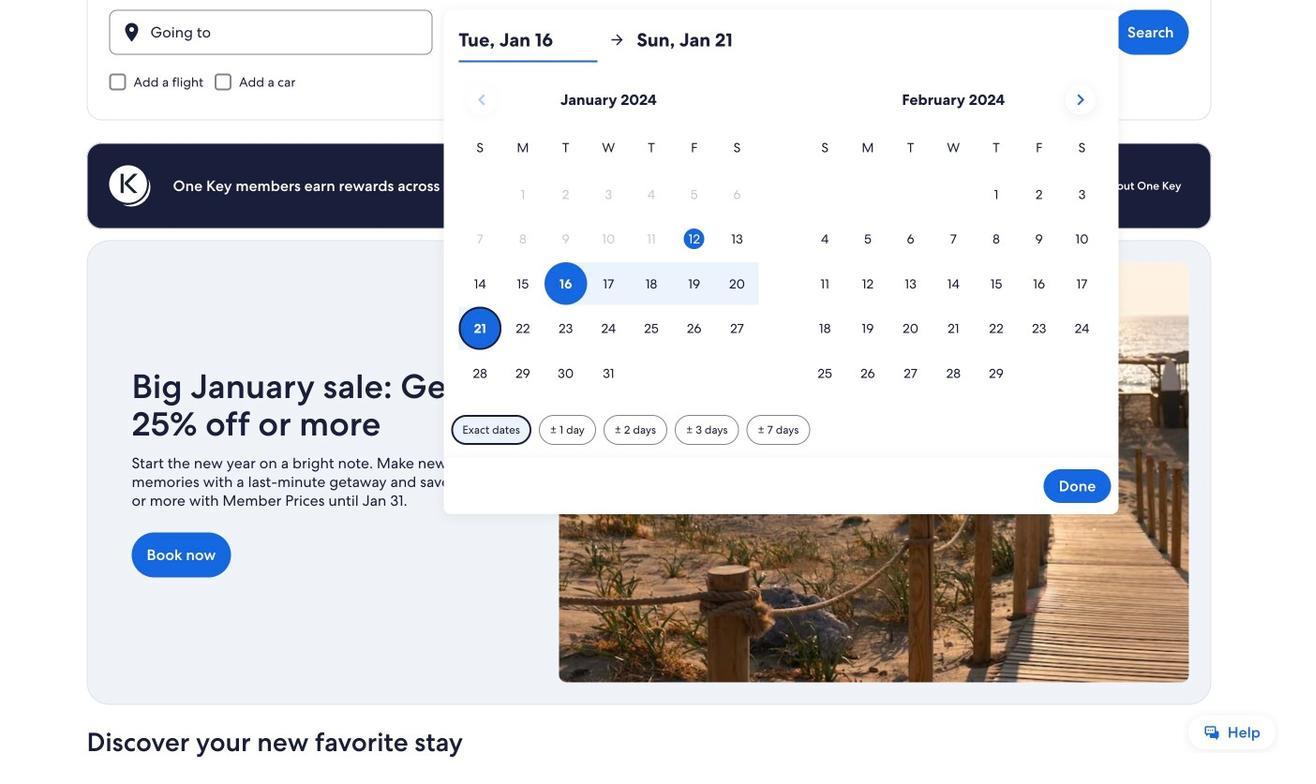 Task type: vqa. For each thing, say whether or not it's contained in the screenshot.
car suppliers logo
no



Task type: describe. For each thing, give the bounding box(es) containing it.
next month image
[[1069, 89, 1092, 111]]

today element
[[684, 229, 705, 249]]



Task type: locate. For each thing, give the bounding box(es) containing it.
application
[[459, 77, 1104, 397]]

previous month image
[[471, 89, 493, 111]]

directional image
[[609, 31, 626, 48]]

february 2024 element
[[804, 137, 1104, 397]]

january 2024 element
[[459, 137, 759, 397]]



